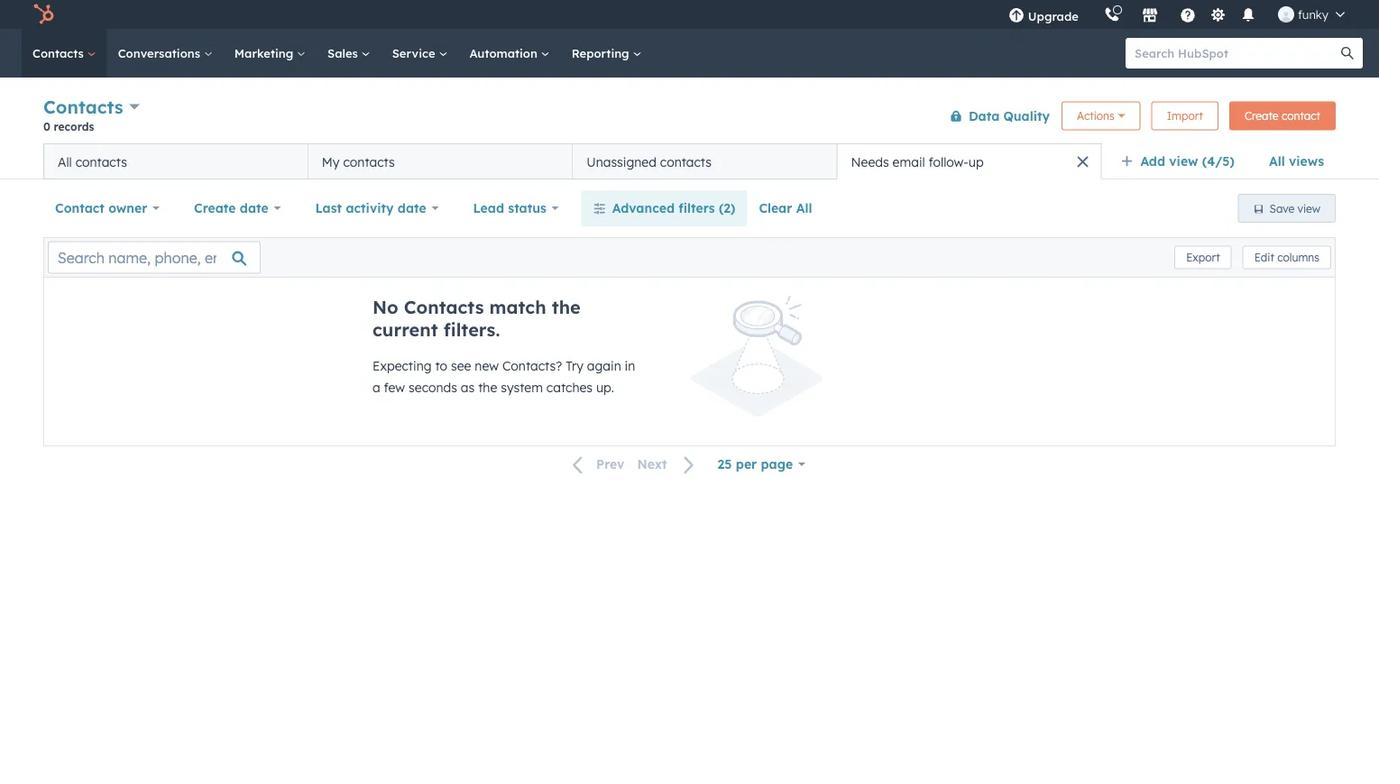 Task type: locate. For each thing, give the bounding box(es) containing it.
25 per page button
[[706, 447, 817, 483]]

25
[[718, 457, 732, 472]]

in
[[625, 358, 635, 374]]

sales
[[328, 46, 361, 60]]

create down all contacts button
[[194, 200, 236, 216]]

calling icon image
[[1104, 7, 1120, 23]]

funky
[[1298, 7, 1329, 22]]

contacts down contacts banner
[[660, 154, 712, 170]]

all left views
[[1269, 153, 1285, 169]]

create date
[[194, 200, 269, 216]]

import button
[[1152, 101, 1219, 130]]

(2)
[[719, 200, 736, 216]]

create left contact
[[1245, 109, 1279, 123]]

view inside button
[[1298, 202, 1321, 215]]

create inside button
[[1245, 109, 1279, 123]]

save
[[1270, 202, 1295, 215]]

0 records
[[43, 120, 94, 133]]

service link
[[381, 29, 459, 78]]

settings link
[[1207, 5, 1230, 24]]

contacts inside button
[[75, 154, 127, 170]]

try
[[566, 358, 584, 374]]

my contacts
[[322, 154, 395, 170]]

contacts for all contacts
[[75, 154, 127, 170]]

the inside no contacts match the current filters.
[[552, 296, 581, 318]]

create inside popup button
[[194, 200, 236, 216]]

1 horizontal spatial contacts
[[343, 154, 395, 170]]

funky button
[[1268, 0, 1356, 29]]

the right match
[[552, 296, 581, 318]]

2 contacts from the left
[[343, 154, 395, 170]]

contacts button
[[43, 94, 140, 120]]

0 vertical spatial view
[[1170, 153, 1199, 169]]

contact owner button
[[43, 190, 171, 226]]

contacts inside popup button
[[43, 96, 123, 118]]

date left last
[[240, 200, 269, 216]]

1 vertical spatial view
[[1298, 202, 1321, 215]]

contacts right "no"
[[404, 296, 484, 318]]

prev button
[[562, 453, 631, 477]]

0
[[43, 120, 50, 133]]

view for save
[[1298, 202, 1321, 215]]

the right as on the left of the page
[[478, 380, 497, 396]]

0 horizontal spatial the
[[478, 380, 497, 396]]

contacts down hubspot link
[[32, 46, 87, 60]]

system
[[501, 380, 543, 396]]

hubspot link
[[22, 4, 68, 25]]

1 horizontal spatial the
[[552, 296, 581, 318]]

conversations
[[118, 46, 204, 60]]

edit columns button
[[1243, 246, 1332, 269]]

to
[[435, 358, 448, 374]]

data
[[969, 108, 1000, 124]]

service
[[392, 46, 439, 60]]

seconds
[[409, 380, 457, 396]]

0 vertical spatial create
[[1245, 109, 1279, 123]]

all for all views
[[1269, 153, 1285, 169]]

1 horizontal spatial create
[[1245, 109, 1279, 123]]

0 horizontal spatial all
[[58, 154, 72, 170]]

all for all contacts
[[58, 154, 72, 170]]

date right activity
[[398, 200, 426, 216]]

edit
[[1255, 251, 1275, 264]]

settings image
[[1210, 8, 1226, 24]]

marketing
[[234, 46, 297, 60]]

1 contacts from the left
[[75, 154, 127, 170]]

view inside popup button
[[1170, 153, 1199, 169]]

contacts inside button
[[343, 154, 395, 170]]

2 horizontal spatial contacts
[[660, 154, 712, 170]]

25 per page
[[718, 457, 793, 472]]

unassigned contacts
[[587, 154, 712, 170]]

upgrade
[[1028, 9, 1079, 23]]

view right add at the right top
[[1170, 153, 1199, 169]]

prev
[[596, 457, 625, 472]]

0 horizontal spatial view
[[1170, 153, 1199, 169]]

3 contacts from the left
[[660, 154, 712, 170]]

0 vertical spatial contacts
[[32, 46, 87, 60]]

all right clear
[[796, 200, 812, 216]]

the
[[552, 296, 581, 318], [478, 380, 497, 396]]

as
[[461, 380, 475, 396]]

create
[[1245, 109, 1279, 123], [194, 200, 236, 216]]

1 vertical spatial contacts
[[43, 96, 123, 118]]

edit columns
[[1255, 251, 1320, 264]]

contacts for unassigned contacts
[[660, 154, 712, 170]]

0 horizontal spatial create
[[194, 200, 236, 216]]

1 vertical spatial the
[[478, 380, 497, 396]]

contacts link
[[22, 29, 107, 78]]

add view (4/5)
[[1141, 153, 1235, 169]]

automation
[[470, 46, 541, 60]]

contacts up the records
[[43, 96, 123, 118]]

contacts down the records
[[75, 154, 127, 170]]

marketplaces image
[[1142, 8, 1158, 24]]

lead
[[473, 200, 504, 216]]

marketing link
[[224, 29, 317, 78]]

all
[[1269, 153, 1285, 169], [58, 154, 72, 170], [796, 200, 812, 216]]

last
[[315, 200, 342, 216]]

needs email follow-up button
[[837, 143, 1102, 180]]

contacts inside button
[[660, 154, 712, 170]]

1 horizontal spatial view
[[1298, 202, 1321, 215]]

create for create date
[[194, 200, 236, 216]]

status
[[508, 200, 547, 216]]

reporting
[[572, 46, 633, 60]]

contacts
[[75, 154, 127, 170], [343, 154, 395, 170], [660, 154, 712, 170]]

all views
[[1269, 153, 1324, 169]]

all views link
[[1258, 143, 1336, 180]]

1 horizontal spatial date
[[398, 200, 426, 216]]

contacts inside no contacts match the current filters.
[[404, 296, 484, 318]]

a
[[373, 380, 380, 396]]

all down 0 records
[[58, 154, 72, 170]]

marketplaces button
[[1131, 0, 1169, 29]]

menu
[[996, 0, 1358, 29]]

0 horizontal spatial contacts
[[75, 154, 127, 170]]

0 horizontal spatial date
[[240, 200, 269, 216]]

hubspot image
[[32, 4, 54, 25]]

0 vertical spatial the
[[552, 296, 581, 318]]

date
[[240, 200, 269, 216], [398, 200, 426, 216]]

2 vertical spatial contacts
[[404, 296, 484, 318]]

view right save
[[1298, 202, 1321, 215]]

contacts right 'my'
[[343, 154, 395, 170]]

data quality button
[[938, 98, 1051, 134]]

needs
[[851, 154, 889, 170]]

2 horizontal spatial all
[[1269, 153, 1285, 169]]

pagination navigation
[[562, 453, 706, 477]]

view for add
[[1170, 153, 1199, 169]]

1 vertical spatial create
[[194, 200, 236, 216]]



Task type: vqa. For each thing, say whether or not it's contained in the screenshot.
"menu" containing Provation Design Studio
no



Task type: describe. For each thing, give the bounding box(es) containing it.
next button
[[631, 453, 706, 477]]

filters
[[679, 200, 715, 216]]

page
[[761, 457, 793, 472]]

all contacts button
[[43, 143, 308, 180]]

sales link
[[317, 29, 381, 78]]

no
[[373, 296, 399, 318]]

export
[[1187, 251, 1220, 264]]

create contact
[[1245, 109, 1321, 123]]

contact owner
[[55, 200, 147, 216]]

Search name, phone, email addresses, or company search field
[[48, 241, 261, 274]]

funky town image
[[1278, 6, 1295, 23]]

per
[[736, 457, 757, 472]]

my contacts button
[[308, 143, 573, 180]]

views
[[1289, 153, 1324, 169]]

contacts?
[[502, 358, 562, 374]]

follow-
[[929, 154, 969, 170]]

up
[[969, 154, 984, 170]]

create for create contact
[[1245, 109, 1279, 123]]

1 horizontal spatial all
[[796, 200, 812, 216]]

expecting
[[373, 358, 432, 374]]

actions button
[[1062, 101, 1141, 130]]

clear all
[[759, 200, 812, 216]]

advanced filters (2)
[[612, 200, 736, 216]]

2 date from the left
[[398, 200, 426, 216]]

owner
[[108, 200, 147, 216]]

help button
[[1173, 0, 1203, 29]]

reporting link
[[561, 29, 653, 78]]

notifications button
[[1233, 0, 1264, 29]]

lead status button
[[461, 190, 571, 226]]

columns
[[1278, 251, 1320, 264]]

last activity date
[[315, 200, 426, 216]]

match
[[490, 296, 546, 318]]

no contacts match the current filters.
[[373, 296, 581, 341]]

add
[[1141, 153, 1166, 169]]

lead status
[[473, 200, 547, 216]]

conversations link
[[107, 29, 224, 78]]

search button
[[1333, 38, 1363, 69]]

clear all button
[[747, 190, 824, 226]]

contact
[[55, 200, 105, 216]]

help image
[[1180, 8, 1196, 24]]

again
[[587, 358, 621, 374]]

add view (4/5) button
[[1109, 143, 1258, 180]]

contacts banner
[[43, 92, 1336, 143]]

export button
[[1175, 246, 1232, 269]]

import
[[1167, 109, 1203, 123]]

clear
[[759, 200, 792, 216]]

menu containing funky
[[996, 0, 1358, 29]]

save view button
[[1238, 194, 1336, 223]]

save view
[[1270, 202, 1321, 215]]

records
[[54, 120, 94, 133]]

create date button
[[182, 190, 293, 226]]

automation link
[[459, 29, 561, 78]]

calling icon button
[[1097, 2, 1128, 26]]

(4/5)
[[1202, 153, 1235, 169]]

filters.
[[444, 318, 500, 341]]

the inside expecting to see new contacts? try again in a few seconds as the system catches up.
[[478, 380, 497, 396]]

expecting to see new contacts? try again in a few seconds as the system catches up.
[[373, 358, 635, 396]]

actions
[[1077, 109, 1115, 123]]

catches
[[547, 380, 593, 396]]

needs email follow-up
[[851, 154, 984, 170]]

notifications image
[[1240, 8, 1257, 24]]

activity
[[346, 200, 394, 216]]

advanced filters (2) button
[[582, 190, 747, 226]]

next
[[637, 457, 667, 472]]

search image
[[1342, 47, 1354, 60]]

1 date from the left
[[240, 200, 269, 216]]

email
[[893, 154, 925, 170]]

all contacts
[[58, 154, 127, 170]]

quality
[[1004, 108, 1050, 124]]

up.
[[596, 380, 614, 396]]

see
[[451, 358, 471, 374]]

contacts for my contacts
[[343, 154, 395, 170]]

unassigned contacts button
[[573, 143, 837, 180]]

current
[[373, 318, 438, 341]]

contact
[[1282, 109, 1321, 123]]

new
[[475, 358, 499, 374]]

create contact button
[[1230, 101, 1336, 130]]

few
[[384, 380, 405, 396]]

advanced
[[612, 200, 675, 216]]

Search HubSpot search field
[[1126, 38, 1347, 69]]

last activity date button
[[304, 190, 451, 226]]

unassigned
[[587, 154, 657, 170]]

upgrade image
[[1009, 8, 1025, 24]]



